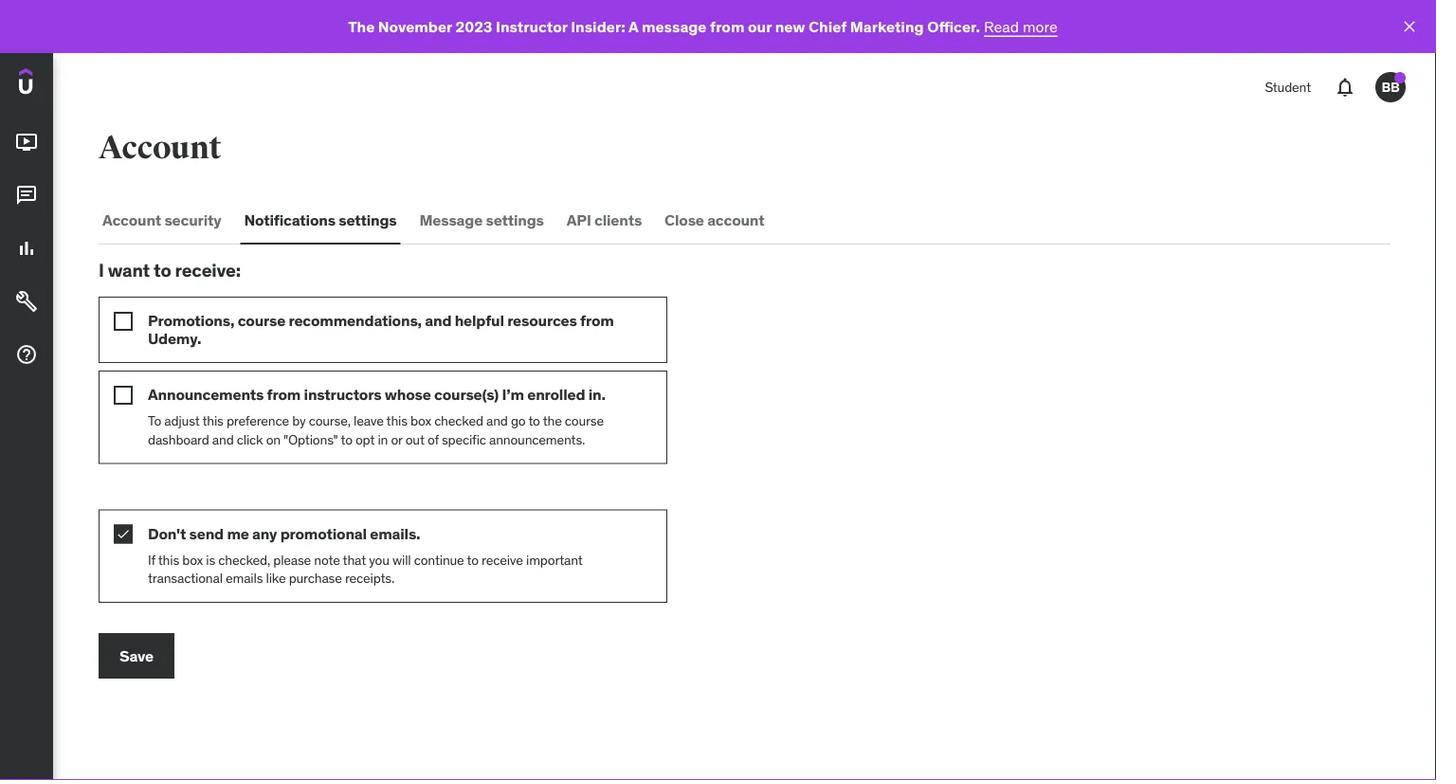 Task type: describe. For each thing, give the bounding box(es) containing it.
udemy image
[[19, 68, 105, 101]]

note
[[314, 551, 340, 568]]

small image for promotions, course recommendations, and helpful resources from udemy.
[[114, 312, 133, 331]]

save button
[[99, 633, 175, 679]]

small image
[[114, 386, 133, 405]]

course(s)
[[434, 385, 499, 405]]

i
[[99, 259, 104, 282]]

course,
[[309, 412, 351, 430]]

purchase
[[289, 570, 342, 587]]

from inside promotions, course recommendations, and helpful resources from udemy.
[[580, 311, 614, 330]]

bb link
[[1369, 64, 1414, 110]]

i want to receive:
[[99, 259, 241, 282]]

course inside promotions, course recommendations, and helpful resources from udemy.
[[238, 311, 286, 330]]

receive
[[482, 551, 523, 568]]

is
[[206, 551, 215, 568]]

announcements from instructors whose course(s) i'm enrolled in. to adjust this preference by course, leave this box checked and go to the  course dashboard and click on "options" to opt in or out of specific announcements.
[[148, 385, 606, 448]]

our
[[748, 16, 772, 36]]

api clients button
[[563, 197, 646, 243]]

in
[[378, 431, 388, 448]]

me
[[227, 524, 249, 544]]

to right want at the top left
[[154, 259, 171, 282]]

if
[[148, 551, 155, 568]]

adjust
[[164, 412, 200, 430]]

announcements
[[148, 385, 264, 405]]

settings for notifications settings
[[339, 210, 397, 229]]

marketing
[[851, 16, 924, 36]]

on
[[266, 431, 281, 448]]

notifications settings button
[[240, 197, 401, 243]]

account security button
[[99, 197, 225, 243]]

"options"
[[284, 431, 338, 448]]

bb
[[1382, 78, 1400, 95]]

more
[[1023, 16, 1058, 36]]

of
[[428, 431, 439, 448]]

1 medium image from the top
[[15, 131, 38, 154]]

this inside don't send me any promotional emails. if this box is checked, please note that you will continue to receive important transactional emails like purchase receipts.
[[158, 551, 179, 568]]

specific
[[442, 431, 486, 448]]

like
[[266, 570, 286, 587]]

notifications
[[244, 210, 336, 229]]

box inside don't send me any promotional emails. if this box is checked, please note that you will continue to receive important transactional emails like purchase receipts.
[[182, 551, 203, 568]]

3 medium image from the top
[[15, 343, 38, 366]]

emails
[[226, 570, 263, 587]]

account
[[708, 210, 765, 229]]

by
[[292, 412, 306, 430]]

student link
[[1254, 64, 1323, 110]]

close account
[[665, 210, 765, 229]]

0 vertical spatial from
[[710, 16, 745, 36]]

box inside announcements from instructors whose course(s) i'm enrolled in. to adjust this preference by course, leave this box checked and go to the  course dashboard and click on "options" to opt in or out of specific announcements.
[[411, 412, 431, 430]]

message settings button
[[416, 197, 548, 243]]

2 horizontal spatial and
[[487, 412, 508, 430]]

you
[[369, 551, 390, 568]]

the november 2023 instructor insider: a message from our new chief marketing officer. read more
[[348, 16, 1058, 36]]

message
[[642, 16, 707, 36]]

small image for don't send me any promotional emails.
[[114, 525, 133, 544]]

or
[[391, 431, 403, 448]]

to inside don't send me any promotional emails. if this box is checked, please note that you will continue to receive important transactional emails like purchase receipts.
[[467, 551, 479, 568]]

promotions,
[[148, 311, 235, 330]]

student
[[1266, 78, 1312, 96]]

preference
[[227, 412, 289, 430]]

course inside announcements from instructors whose course(s) i'm enrolled in. to adjust this preference by course, leave this box checked and go to the  course dashboard and click on "options" to opt in or out of specific announcements.
[[565, 412, 604, 430]]

notifications settings
[[244, 210, 397, 229]]

notifications image
[[1334, 76, 1357, 99]]

will
[[393, 551, 411, 568]]

udemy.
[[148, 329, 201, 349]]

new
[[775, 16, 806, 36]]



Task type: locate. For each thing, give the bounding box(es) containing it.
1 medium image from the top
[[15, 184, 38, 207]]

promotional
[[280, 524, 367, 544]]

1 vertical spatial small image
[[114, 525, 133, 544]]

officer.
[[928, 16, 981, 36]]

2 vertical spatial and
[[212, 431, 234, 448]]

and left go
[[487, 412, 508, 430]]

november
[[378, 16, 452, 36]]

course
[[238, 311, 286, 330], [565, 412, 604, 430]]

dashboard
[[148, 431, 209, 448]]

from
[[710, 16, 745, 36], [580, 311, 614, 330], [267, 385, 301, 405]]

receive:
[[175, 259, 241, 282]]

want
[[108, 259, 150, 282]]

api clients
[[567, 210, 642, 229]]

1 vertical spatial medium image
[[15, 290, 38, 313]]

this up the or
[[387, 412, 408, 430]]

1 small image from the top
[[114, 312, 133, 331]]

small image left don't
[[114, 525, 133, 544]]

that
[[343, 551, 366, 568]]

and inside promotions, course recommendations, and helpful resources from udemy.
[[425, 311, 452, 330]]

0 vertical spatial and
[[425, 311, 452, 330]]

settings for message settings
[[486, 210, 544, 229]]

and
[[425, 311, 452, 330], [487, 412, 508, 430], [212, 431, 234, 448]]

instructors
[[304, 385, 382, 405]]

helpful
[[455, 311, 504, 330]]

out
[[406, 431, 425, 448]]

the
[[348, 16, 375, 36]]

2 settings from the left
[[486, 210, 544, 229]]

receipts.
[[345, 570, 395, 587]]

account for account
[[99, 128, 221, 167]]

you have alerts image
[[1395, 72, 1406, 83]]

0 vertical spatial box
[[411, 412, 431, 430]]

1 horizontal spatial settings
[[486, 210, 544, 229]]

0 vertical spatial medium image
[[15, 184, 38, 207]]

insider:
[[571, 16, 626, 36]]

don't
[[148, 524, 186, 544]]

0 horizontal spatial course
[[238, 311, 286, 330]]

to
[[148, 412, 161, 430]]

1 horizontal spatial from
[[580, 311, 614, 330]]

any
[[252, 524, 277, 544]]

send
[[189, 524, 224, 544]]

course right promotions,
[[238, 311, 286, 330]]

important
[[526, 551, 583, 568]]

1 vertical spatial medium image
[[15, 237, 38, 260]]

2 horizontal spatial this
[[387, 412, 408, 430]]

transactional
[[148, 570, 223, 587]]

leave
[[354, 412, 384, 430]]

1 vertical spatial account
[[102, 210, 161, 229]]

2 medium image from the top
[[15, 237, 38, 260]]

1 settings from the left
[[339, 210, 397, 229]]

click
[[237, 431, 263, 448]]

and left click
[[212, 431, 234, 448]]

1 vertical spatial box
[[182, 551, 203, 568]]

from left our
[[710, 16, 745, 36]]

0 vertical spatial small image
[[114, 312, 133, 331]]

a
[[629, 16, 639, 36]]

close account button
[[661, 197, 769, 243]]

enrolled
[[528, 385, 586, 405]]

small image
[[114, 312, 133, 331], [114, 525, 133, 544]]

message
[[420, 210, 483, 229]]

this right the "if"
[[158, 551, 179, 568]]

small image down want at the top left
[[114, 312, 133, 331]]

whose
[[385, 385, 431, 405]]

from inside announcements from instructors whose course(s) i'm enrolled in. to adjust this preference by course, leave this box checked and go to the  course dashboard and click on "options" to opt in or out of specific announcements.
[[267, 385, 301, 405]]

account inside button
[[102, 210, 161, 229]]

0 vertical spatial account
[[99, 128, 221, 167]]

save
[[119, 646, 154, 666]]

to left "opt"
[[341, 431, 353, 448]]

account up want at the top left
[[102, 210, 161, 229]]

0 horizontal spatial settings
[[339, 210, 397, 229]]

message settings
[[420, 210, 544, 229]]

0 horizontal spatial and
[[212, 431, 234, 448]]

checked,
[[218, 551, 270, 568]]

announcements.
[[489, 431, 585, 448]]

close image
[[1401, 17, 1420, 36]]

1 horizontal spatial and
[[425, 311, 452, 330]]

this
[[202, 412, 224, 430], [387, 412, 408, 430], [158, 551, 179, 568]]

0 vertical spatial course
[[238, 311, 286, 330]]

go
[[511, 412, 526, 430]]

in.
[[589, 385, 606, 405]]

1 horizontal spatial course
[[565, 412, 604, 430]]

recommendations,
[[289, 311, 422, 330]]

to right go
[[529, 412, 540, 430]]

2 horizontal spatial from
[[710, 16, 745, 36]]

0 horizontal spatial box
[[182, 551, 203, 568]]

medium image
[[15, 184, 38, 207], [15, 237, 38, 260], [15, 343, 38, 366]]

this down announcements
[[202, 412, 224, 430]]

2 medium image from the top
[[15, 290, 38, 313]]

the
[[543, 412, 562, 430]]

account
[[99, 128, 221, 167], [102, 210, 161, 229]]

1 horizontal spatial box
[[411, 412, 431, 430]]

api
[[567, 210, 591, 229]]

settings right notifications
[[339, 210, 397, 229]]

course down in.
[[565, 412, 604, 430]]

0 horizontal spatial this
[[158, 551, 179, 568]]

resources
[[508, 311, 577, 330]]

emails.
[[370, 524, 421, 544]]

1 vertical spatial from
[[580, 311, 614, 330]]

settings right message
[[486, 210, 544, 229]]

2023
[[456, 16, 493, 36]]

2 vertical spatial from
[[267, 385, 301, 405]]

medium image
[[15, 131, 38, 154], [15, 290, 38, 313]]

please
[[273, 551, 311, 568]]

to
[[154, 259, 171, 282], [529, 412, 540, 430], [341, 431, 353, 448], [467, 551, 479, 568]]

promotions, course recommendations, and helpful resources from udemy.
[[148, 311, 614, 349]]

0 vertical spatial medium image
[[15, 131, 38, 154]]

1 vertical spatial and
[[487, 412, 508, 430]]

checked
[[434, 412, 484, 430]]

read
[[985, 16, 1020, 36]]

1 horizontal spatial this
[[202, 412, 224, 430]]

1 vertical spatial course
[[565, 412, 604, 430]]

2 vertical spatial medium image
[[15, 343, 38, 366]]

security
[[164, 210, 221, 229]]

box up out
[[411, 412, 431, 430]]

2 small image from the top
[[114, 525, 133, 544]]

don't send me any promotional emails. if this box is checked, please note that you will continue to receive important transactional emails like purchase receipts.
[[148, 524, 583, 587]]

and left helpful
[[425, 311, 452, 330]]

account for account security
[[102, 210, 161, 229]]

instructor
[[496, 16, 568, 36]]

from up by
[[267, 385, 301, 405]]

account security
[[102, 210, 221, 229]]

0 horizontal spatial from
[[267, 385, 301, 405]]

from right resources
[[580, 311, 614, 330]]

account up 'account security' on the top of the page
[[99, 128, 221, 167]]

box left is
[[182, 551, 203, 568]]

continue
[[414, 551, 464, 568]]

i'm
[[502, 385, 524, 405]]

to left the receive
[[467, 551, 479, 568]]

opt
[[356, 431, 375, 448]]

chief
[[809, 16, 847, 36]]

close
[[665, 210, 704, 229]]

settings
[[339, 210, 397, 229], [486, 210, 544, 229]]

clients
[[595, 210, 642, 229]]



Task type: vqa. For each thing, say whether or not it's contained in the screenshot.
oop
no



